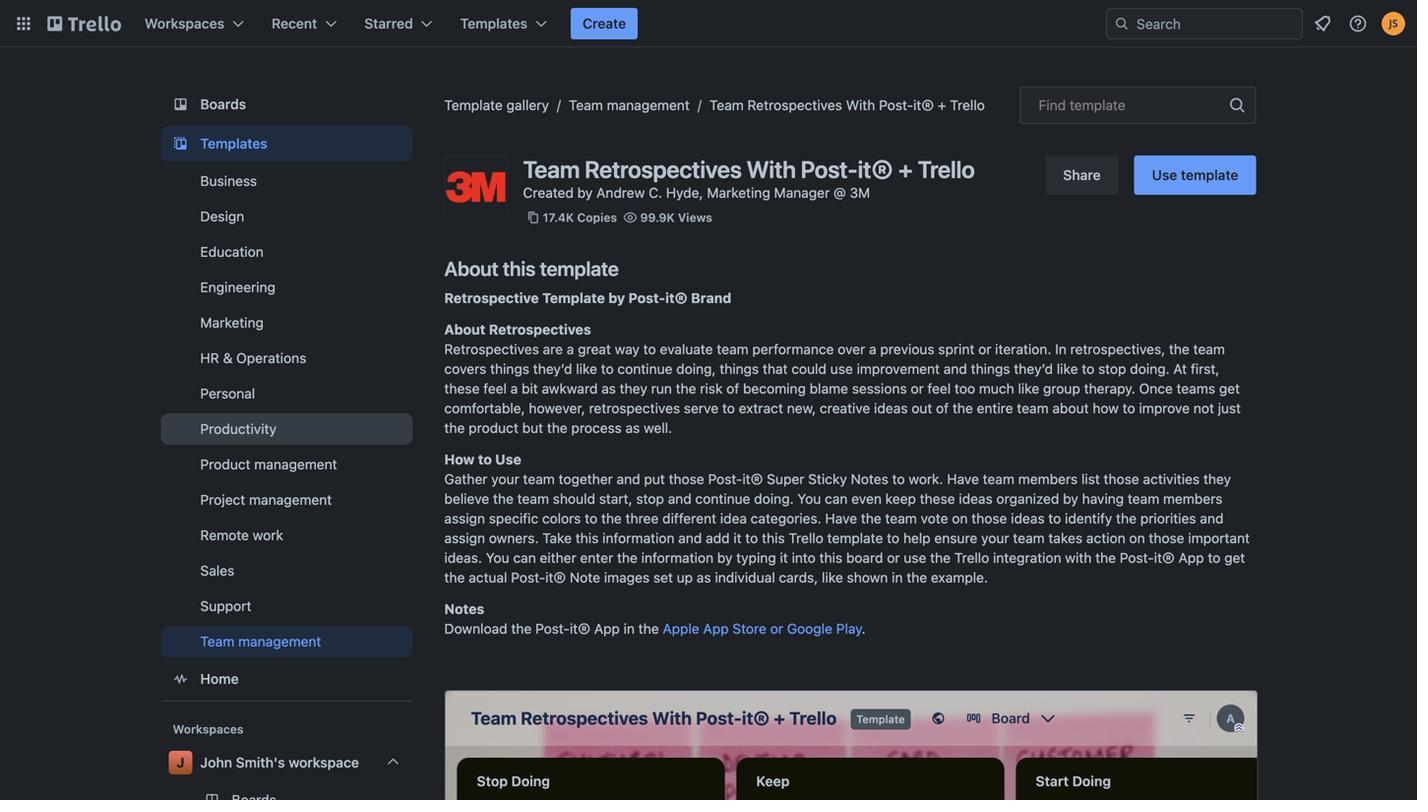 Task type: locate. For each thing, give the bounding box(es) containing it.
0 horizontal spatial stop
[[636, 491, 664, 507]]

stop
[[1099, 361, 1127, 377], [636, 491, 664, 507]]

home
[[200, 671, 239, 687]]

board image
[[169, 93, 192, 116]]

use down find template field
[[1152, 167, 1178, 183]]

in inside notes download the post-itⓡ app in the apple app store or google play .
[[624, 621, 635, 637]]

support
[[200, 598, 251, 614]]

templates inside popup button
[[460, 15, 528, 32]]

the down help in the right bottom of the page
[[907, 569, 927, 586]]

doing. down super
[[754, 491, 794, 507]]

by up the 17.4k copies
[[578, 185, 593, 201]]

retrospectives up covers
[[444, 341, 539, 357]]

about retrospectives retrospectives are a great way to evaluate team performance over a previous sprint or iteration. in retrospectives, the team covers things they'd like to continue doing, things that could use improvement and things they'd like to stop doing. at first, these feel a bit awkward as they run the risk of becoming blame sessions or feel too much like group therapy. once teams get comfortable, however, retrospectives serve to extract new, creative ideas out of the entire team about how to improve not just the product but the process as well.
[[444, 321, 1241, 436]]

0 horizontal spatial marketing
[[200, 315, 264, 331]]

1 vertical spatial +
[[898, 156, 913, 183]]

team retrospectives with post-itⓡ + trello link
[[710, 97, 985, 113]]

recent button
[[260, 8, 349, 39]]

or right "store"
[[770, 621, 784, 637]]

1 horizontal spatial notes
[[851, 471, 889, 487]]

templates link
[[161, 126, 413, 161]]

0 vertical spatial workspaces
[[145, 15, 224, 32]]

notes up even
[[851, 471, 889, 487]]

1 horizontal spatial +
[[938, 97, 947, 113]]

0 horizontal spatial it
[[734, 530, 742, 546]]

the down action
[[1096, 550, 1116, 566]]

information up up
[[641, 550, 714, 566]]

identify
[[1065, 510, 1113, 527]]

apple
[[663, 621, 700, 637]]

share
[[1063, 167, 1101, 183]]

assign down the "believe"
[[444, 510, 485, 527]]

continue up run
[[618, 361, 673, 377]]

team up organized
[[983, 471, 1015, 487]]

of right "risk"
[[727, 380, 740, 397]]

2 vertical spatial as
[[697, 569, 711, 586]]

created
[[523, 185, 574, 201]]

this up enter
[[576, 530, 599, 546]]

in inside how to use gather your team together and put those post-itⓡ super sticky notes to work.  have team members list those activities they believe the team should start, stop and continue doing.  you can even keep these ideas organized by having team members assign specific colors to the three different idea categories.  have the team vote on those ideas to identify the priorities and assign owners.  take this information and add it to this trello template to help ensure your team takes action on those important ideas.  you can either enter the information by typing it into this board or use the trello integration with the post-itⓡ app to get the actual post-itⓡ note images set up as individual cards, like shown in the example.
[[892, 569, 903, 586]]

into
[[792, 550, 816, 566]]

you up actual
[[486, 550, 510, 566]]

team inside team retrospectives with post-itⓡ + trello created by andrew c. hyde, marketing manager @ 3m
[[523, 156, 580, 183]]

template inside how to use gather your team together and put those post-itⓡ super sticky notes to work.  have team members list those activities they believe the team should start, stop and continue doing.  you can even keep these ideas organized by having team members assign specific colors to the three different idea categories.  have the team vote on those ideas to identify the priorities and assign owners.  take this information and add it to this trello template to help ensure your team takes action on those important ideas.  you can either enter the information by typing it into this board or use the trello integration with the post-itⓡ app to get the actual post-itⓡ note images set up as individual cards, like shown in the example.
[[827, 530, 883, 546]]

0 horizontal spatial these
[[444, 380, 480, 397]]

1 vertical spatial get
[[1225, 550, 1246, 566]]

andrew c. hyde, marketing manager @ 3m image
[[444, 156, 507, 219]]

they inside about retrospectives retrospectives are a great way to evaluate team performance over a previous sprint or iteration. in retrospectives, the team covers things they'd like to continue doing, things that could use improvement and things they'd like to stop doing. at first, these feel a bit awkward as they run the risk of becoming blame sessions or feel too much like group therapy. once teams get comfortable, however, retrospectives serve to extract new, creative ideas out of the entire team about how to improve not just the product but the process as well.
[[620, 380, 648, 397]]

ideas up ensure on the right of the page
[[959, 491, 993, 507]]

0 vertical spatial in
[[892, 569, 903, 586]]

0 vertical spatial your
[[491, 471, 519, 487]]

or inside how to use gather your team together and put those post-itⓡ super sticky notes to work.  have team members list those activities they believe the team should start, stop and continue doing.  you can even keep these ideas organized by having team members assign specific colors to the three different idea categories.  have the team vote on those ideas to identify the priorities and assign owners.  take this information and add it to this trello template to help ensure your team takes action on those important ideas.  you can either enter the information by typing it into this board or use the trello integration with the post-itⓡ app to get the actual post-itⓡ note images set up as individual cards, like shown in the example.
[[887, 550, 900, 566]]

1 horizontal spatial as
[[626, 420, 640, 436]]

your up the integration
[[982, 530, 1010, 546]]

workspaces up board icon
[[145, 15, 224, 32]]

or
[[979, 341, 992, 357], [911, 380, 924, 397], [887, 550, 900, 566], [770, 621, 784, 637]]

0 horizontal spatial you
[[486, 550, 510, 566]]

1 vertical spatial ideas
[[959, 491, 993, 507]]

with
[[1065, 550, 1092, 566]]

0 horizontal spatial have
[[825, 510, 857, 527]]

templates up template gallery link
[[460, 15, 528, 32]]

0 horizontal spatial +
[[898, 156, 913, 183]]

0 vertical spatial about
[[444, 257, 499, 280]]

1 vertical spatial members
[[1164, 491, 1223, 507]]

0 horizontal spatial with
[[747, 156, 796, 183]]

like right cards,
[[822, 569, 843, 586]]

create button
[[571, 8, 638, 39]]

find
[[1039, 97, 1066, 113]]

team
[[569, 97, 603, 113], [710, 97, 744, 113], [523, 156, 580, 183], [200, 633, 235, 650]]

entire
[[977, 400, 1013, 416]]

1 vertical spatial team management link
[[161, 626, 413, 658]]

1 vertical spatial doing.
[[754, 491, 794, 507]]

like up group
[[1057, 361, 1078, 377]]

they right activities
[[1204, 471, 1232, 487]]

this up retrospective at left top
[[503, 257, 536, 280]]

and up important
[[1200, 510, 1224, 527]]

use down product
[[495, 451, 522, 468]]

1 horizontal spatial they'd
[[1014, 361, 1053, 377]]

those right 'put'
[[669, 471, 705, 487]]

improve
[[1139, 400, 1190, 416]]

3m
[[850, 185, 870, 201]]

continue inside how to use gather your team together and put those post-itⓡ super sticky notes to work.  have team members list those activities they believe the team should start, stop and continue doing.  you can even keep these ideas organized by having team members assign specific colors to the three different idea categories.  have the team vote on those ideas to identify the priorities and assign owners.  take this information and add it to this trello template to help ensure your team takes action on those important ideas.  you can either enter the information by typing it into this board or use the trello integration with the post-itⓡ app to get the actual post-itⓡ note images set up as individual cards, like shown in the example.
[[695, 491, 751, 507]]

team right "gallery"
[[569, 97, 603, 113]]

feel left too
[[928, 380, 951, 397]]

owners.
[[489, 530, 539, 546]]

about inside about retrospectives retrospectives are a great way to evaluate team performance over a previous sprint or iteration. in retrospectives, the team covers things they'd like to continue doing, things that could use improvement and things they'd like to stop doing. at first, these feel a bit awkward as they run the risk of becoming blame sessions or feel too much like group therapy. once teams get comfortable, however, retrospectives serve to extract new, creative ideas out of the entire team about how to improve not just the product but the process as well.
[[444, 321, 486, 338]]

in right shown
[[892, 569, 903, 586]]

1 about from the top
[[444, 257, 499, 280]]

information
[[603, 530, 675, 546], [641, 550, 714, 566]]

template down the about this template
[[542, 290, 605, 306]]

app inside how to use gather your team together and put those post-itⓡ super sticky notes to work.  have team members list those activities they believe the team should start, stop and continue doing.  you can even keep these ideas organized by having team members assign specific colors to the three different idea categories.  have the team vote on those ideas to identify the priorities and assign owners.  take this information and add it to this trello template to help ensure your team takes action on those important ideas.  you can either enter the information by typing it into this board or use the trello integration with the post-itⓡ app to get the actual post-itⓡ note images set up as individual cards, like shown in the example.
[[1179, 550, 1205, 566]]

1 horizontal spatial use
[[1152, 167, 1178, 183]]

workspaces up john
[[173, 723, 244, 736]]

template left "gallery"
[[444, 97, 503, 113]]

to right how
[[478, 451, 492, 468]]

2 they'd from the left
[[1014, 361, 1053, 377]]

1 horizontal spatial templates
[[460, 15, 528, 32]]

first,
[[1191, 361, 1220, 377]]

information down three
[[603, 530, 675, 546]]

as inside how to use gather your team together and put those post-itⓡ super sticky notes to work.  have team members list those activities they believe the team should start, stop and continue doing.  you can even keep these ideas organized by having team members assign specific colors to the three different idea categories.  have the team vote on those ideas to identify the priorities and assign owners.  take this information and add it to this trello template to help ensure your team takes action on those important ideas.  you can either enter the information by typing it into this board or use the trello integration with the post-itⓡ app to get the actual post-itⓡ note images set up as individual cards, like shown in the example.
[[697, 569, 711, 586]]

the up at
[[1169, 341, 1190, 357]]

these inside how to use gather your team together and put those post-itⓡ super sticky notes to work.  have team members list those activities they believe the team should start, stop and continue doing.  you can even keep these ideas organized by having team members assign specific colors to the three different idea categories.  have the team vote on those ideas to identify the priorities and assign owners.  take this information and add it to this trello template to help ensure your team takes action on those important ideas.  you can either enter the information by typing it into this board or use the trello integration with the post-itⓡ app to get the actual post-itⓡ note images set up as individual cards, like shown in the example.
[[920, 491, 955, 507]]

1 horizontal spatial stop
[[1099, 361, 1127, 377]]

images
[[604, 569, 650, 586]]

team management
[[569, 97, 690, 113], [200, 633, 321, 650]]

boards link
[[161, 87, 413, 122]]

use
[[831, 361, 853, 377], [904, 550, 927, 566]]

your right 'gather'
[[491, 471, 519, 487]]

ideas
[[874, 400, 908, 416], [959, 491, 993, 507], [1011, 510, 1045, 527]]

retrospectives up the c.
[[585, 156, 742, 183]]

as right up
[[697, 569, 711, 586]]

0 horizontal spatial doing.
[[754, 491, 794, 507]]

by down "add"
[[717, 550, 733, 566]]

1 horizontal spatial it
[[780, 550, 788, 566]]

+ inside team retrospectives with post-itⓡ + trello created by andrew c. hyde, marketing manager @ 3m
[[898, 156, 913, 183]]

stop inside about retrospectives retrospectives are a great way to evaluate team performance over a previous sprint or iteration. in retrospectives, the team covers things they'd like to continue doing, things that could use improvement and things they'd like to stop doing. at first, these feel a bit awkward as they run the risk of becoming blame sessions or feel too much like group therapy. once teams get comfortable, however, retrospectives serve to extract new, creative ideas out of the entire team about how to improve not just the product but the process as well.
[[1099, 361, 1127, 377]]

0 vertical spatial these
[[444, 380, 480, 397]]

feel up comfortable,
[[484, 380, 507, 397]]

team management link down support "link"
[[161, 626, 413, 658]]

management
[[607, 97, 690, 113], [254, 456, 337, 473], [249, 492, 332, 508], [238, 633, 321, 650]]

1 vertical spatial about
[[444, 321, 486, 338]]

you down sticky
[[798, 491, 821, 507]]

iteration.
[[995, 341, 1052, 357]]

1 vertical spatial with
[[747, 156, 796, 183]]

+ for team retrospectives with post-itⓡ + trello created by andrew c. hyde, marketing manager @ 3m
[[898, 156, 913, 183]]

2 horizontal spatial app
[[1179, 550, 1205, 566]]

0 vertical spatial they
[[620, 380, 648, 397]]

they'd down iteration.
[[1014, 361, 1053, 377]]

0 notifications image
[[1311, 12, 1335, 35]]

action
[[1087, 530, 1126, 546]]

0 vertical spatial templates
[[460, 15, 528, 32]]

get inside how to use gather your team together and put those post-itⓡ super sticky notes to work.  have team members list those activities they believe the team should start, stop and continue doing.  you can even keep these ideas organized by having team members assign specific colors to the three different idea categories.  have the team vote on those ideas to identify the priorities and assign owners.  take this information and add it to this trello template to help ensure your team takes action on those important ideas.  you can either enter the information by typing it into this board or use the trello integration with the post-itⓡ app to get the actual post-itⓡ note images set up as individual cards, like shown in the example.
[[1225, 550, 1246, 566]]

business
[[200, 173, 257, 189]]

1 horizontal spatial these
[[920, 491, 955, 507]]

0 vertical spatial of
[[727, 380, 740, 397]]

app down images
[[594, 621, 620, 637]]

work
[[253, 527, 283, 543]]

0 vertical spatial it
[[734, 530, 742, 546]]

1 horizontal spatial of
[[936, 400, 949, 416]]

0 horizontal spatial team management link
[[161, 626, 413, 658]]

0 horizontal spatial notes
[[444, 601, 485, 617]]

1 vertical spatial on
[[1130, 530, 1145, 546]]

to up the therapy.
[[1082, 361, 1095, 377]]

doing.
[[1130, 361, 1170, 377], [754, 491, 794, 507]]

+ for team retrospectives with post-itⓡ + trello
[[938, 97, 947, 113]]

1 they'd from the left
[[533, 361, 572, 377]]

the
[[1169, 341, 1190, 357], [676, 380, 696, 397], [953, 400, 973, 416], [444, 420, 465, 436], [547, 420, 568, 436], [493, 491, 514, 507], [601, 510, 622, 527], [861, 510, 882, 527], [1116, 510, 1137, 527], [617, 550, 638, 566], [930, 550, 951, 566], [1096, 550, 1116, 566], [444, 569, 465, 586], [907, 569, 927, 586], [511, 621, 532, 637], [639, 621, 659, 637]]

use down over
[[831, 361, 853, 377]]

@
[[834, 185, 846, 201]]

1 vertical spatial templates
[[200, 135, 268, 152]]

hr & operations
[[200, 350, 306, 366]]

0 horizontal spatial they'd
[[533, 361, 572, 377]]

they inside how to use gather your team together and put those post-itⓡ super sticky notes to work.  have team members list those activities they believe the team should start, stop and continue doing.  you can even keep these ideas organized by having team members assign specific colors to the three different idea categories.  have the team vote on those ideas to identify the priorities and assign owners.  take this information and add it to this trello template to help ensure your team takes action on those important ideas.  you can either enter the information by typing it into this board or use the trello integration with the post-itⓡ app to get the actual post-itⓡ note images set up as individual cards, like shown in the example.
[[1204, 471, 1232, 487]]

get up just
[[1219, 380, 1240, 397]]

doing. inside about retrospectives retrospectives are a great way to evaluate team performance over a previous sprint or iteration. in retrospectives, the team covers things they'd like to continue doing, things that could use improvement and things they'd like to stop doing. at first, these feel a bit awkward as they run the risk of becoming blame sessions or feel too much like group therapy. once teams get comfortable, however, retrospectives serve to extract new, creative ideas out of the entire team about how to improve not just the product but the process as well.
[[1130, 361, 1170, 377]]

template
[[1070, 97, 1126, 113], [1181, 167, 1239, 183], [540, 257, 619, 280], [827, 530, 883, 546]]

0 vertical spatial doing.
[[1130, 361, 1170, 377]]

team down keep
[[885, 510, 917, 527]]

assign
[[444, 510, 485, 527], [444, 530, 485, 546]]

how
[[1093, 400, 1119, 416]]

about this template
[[444, 257, 619, 280]]

1 horizontal spatial marketing
[[707, 185, 771, 201]]

keep
[[886, 491, 916, 507]]

in down images
[[624, 621, 635, 637]]

notes inside notes download the post-itⓡ app in the apple app store or google play .
[[444, 601, 485, 617]]

2 things from the left
[[720, 361, 759, 377]]

1 assign from the top
[[444, 510, 485, 527]]

with for team retrospectives with post-itⓡ + trello
[[846, 97, 876, 113]]

0 vertical spatial template
[[444, 97, 503, 113]]

actual
[[469, 569, 507, 586]]

0 vertical spatial notes
[[851, 471, 889, 487]]

organized
[[997, 491, 1060, 507]]

group
[[1043, 380, 1081, 397]]

they'd down the are
[[533, 361, 572, 377]]

1 horizontal spatial template
[[542, 290, 605, 306]]

1 horizontal spatial team management
[[569, 97, 690, 113]]

0 vertical spatial with
[[846, 97, 876, 113]]

takes
[[1049, 530, 1083, 546]]

about up retrospective at left top
[[444, 257, 499, 280]]

individual
[[715, 569, 775, 586]]

2 about from the top
[[444, 321, 486, 338]]

they up retrospectives
[[620, 380, 648, 397]]

retrospectives inside team retrospectives with post-itⓡ + trello created by andrew c. hyde, marketing manager @ 3m
[[585, 156, 742, 183]]

team down group
[[1017, 400, 1049, 416]]

can down sticky
[[825, 491, 848, 507]]

business link
[[161, 165, 413, 197]]

by
[[578, 185, 593, 201], [609, 290, 625, 306], [1063, 491, 1079, 507], [717, 550, 733, 566]]

1 vertical spatial your
[[982, 530, 1010, 546]]

0 vertical spatial information
[[603, 530, 675, 546]]

enter
[[580, 550, 613, 566]]

or right sprint
[[979, 341, 992, 357]]

just
[[1218, 400, 1241, 416]]

home link
[[161, 662, 413, 697]]

0 horizontal spatial they
[[620, 380, 648, 397]]

0 vertical spatial continue
[[618, 361, 673, 377]]

1 vertical spatial can
[[513, 550, 536, 566]]

trello
[[950, 97, 985, 113], [918, 156, 975, 183], [789, 530, 824, 546], [955, 550, 990, 566]]

0 horizontal spatial use
[[495, 451, 522, 468]]

to up keep
[[892, 471, 905, 487]]

but
[[522, 420, 543, 436]]

1 vertical spatial notes
[[444, 601, 485, 617]]

1 vertical spatial as
[[626, 420, 640, 436]]

Find template field
[[1020, 87, 1257, 124]]

product
[[200, 456, 251, 473]]

notes download the post-itⓡ app in the apple app store or google play .
[[444, 601, 866, 637]]

of right out
[[936, 400, 949, 416]]

marketing up views
[[707, 185, 771, 201]]

0 vertical spatial +
[[938, 97, 947, 113]]

previous
[[880, 341, 935, 357]]

1 horizontal spatial use
[[904, 550, 927, 566]]

different
[[663, 510, 717, 527]]

members down activities
[[1164, 491, 1223, 507]]

0 horizontal spatial things
[[490, 361, 530, 377]]

0 vertical spatial you
[[798, 491, 821, 507]]

management down "product management" link
[[249, 492, 332, 508]]

at
[[1174, 361, 1187, 377]]

1 vertical spatial stop
[[636, 491, 664, 507]]

ideas down organized
[[1011, 510, 1045, 527]]

1 horizontal spatial continue
[[695, 491, 751, 507]]

team retrospectives with post-itⓡ + trello
[[710, 97, 985, 113]]

0 vertical spatial marketing
[[707, 185, 771, 201]]

a left "bit"
[[511, 380, 518, 397]]

typing
[[737, 550, 776, 566]]

remote work link
[[161, 520, 413, 551]]

these down covers
[[444, 380, 480, 397]]

team management down support "link"
[[200, 633, 321, 650]]

app down important
[[1179, 550, 1205, 566]]

hr & operations link
[[161, 343, 413, 374]]

education link
[[161, 236, 413, 268]]

members up organized
[[1019, 471, 1078, 487]]

0 horizontal spatial use
[[831, 361, 853, 377]]

0 horizontal spatial on
[[952, 510, 968, 527]]

as
[[602, 380, 616, 397], [626, 420, 640, 436], [697, 569, 711, 586]]

1 vertical spatial continue
[[695, 491, 751, 507]]

templates
[[460, 15, 528, 32], [200, 135, 268, 152]]

therapy.
[[1084, 380, 1136, 397]]

on up ensure on the right of the page
[[952, 510, 968, 527]]

use
[[1152, 167, 1178, 183], [495, 451, 522, 468]]

1 horizontal spatial feel
[[928, 380, 951, 397]]

on
[[952, 510, 968, 527], [1130, 530, 1145, 546]]

members
[[1019, 471, 1078, 487], [1164, 491, 1223, 507]]

with up manager
[[747, 156, 796, 183]]

have down even
[[825, 510, 857, 527]]

engineering link
[[161, 272, 413, 303]]

template inside button
[[1181, 167, 1239, 183]]

doing. up 'once'
[[1130, 361, 1170, 377]]

by inside team retrospectives with post-itⓡ + trello created by andrew c. hyde, marketing manager @ 3m
[[578, 185, 593, 201]]

3 things from the left
[[971, 361, 1010, 377]]

with up 3m
[[846, 97, 876, 113]]

a right the are
[[567, 341, 574, 357]]

sessions
[[852, 380, 907, 397]]

things
[[490, 361, 530, 377], [720, 361, 759, 377], [971, 361, 1010, 377]]

as up retrospectives
[[602, 380, 616, 397]]

play
[[836, 621, 862, 637]]

2 vertical spatial ideas
[[1011, 510, 1045, 527]]

post-
[[879, 97, 914, 113], [801, 156, 858, 183], [629, 290, 666, 306], [708, 471, 743, 487], [1120, 550, 1154, 566], [511, 569, 545, 586], [536, 621, 570, 637]]

set
[[654, 569, 673, 586]]

template board image
[[169, 132, 192, 156]]

0 horizontal spatial feel
[[484, 380, 507, 397]]

with inside team retrospectives with post-itⓡ + trello created by andrew c. hyde, marketing manager @ 3m
[[747, 156, 796, 183]]

much
[[979, 380, 1015, 397]]

1 vertical spatial assign
[[444, 530, 485, 546]]

0 vertical spatial assign
[[444, 510, 485, 527]]

+
[[938, 97, 947, 113], [898, 156, 913, 183]]

like inside how to use gather your team together and put those post-itⓡ super sticky notes to work.  have team members list those activities they believe the team should start, stop and continue doing.  you can even keep these ideas organized by having team members assign specific colors to the three different idea categories.  have the team vote on those ideas to identify the priorities and assign owners.  take this information and add it to this trello template to help ensure your team takes action on those important ideas.  you can either enter the information by typing it into this board or use the trello integration with the post-itⓡ app to get the actual post-itⓡ note images set up as individual cards, like shown in the example.
[[822, 569, 843, 586]]

open information menu image
[[1349, 14, 1368, 33]]

example.
[[931, 569, 988, 586]]

to up typing
[[746, 530, 758, 546]]

1 vertical spatial you
[[486, 550, 510, 566]]

can down the owners.
[[513, 550, 536, 566]]

app left "store"
[[703, 621, 729, 637]]

0 horizontal spatial ideas
[[874, 400, 908, 416]]

things up much
[[971, 361, 1010, 377]]

templates up business
[[200, 135, 268, 152]]

0 vertical spatial get
[[1219, 380, 1240, 397]]

use down help in the right bottom of the page
[[904, 550, 927, 566]]

1 horizontal spatial team management link
[[569, 97, 690, 113]]

help
[[904, 530, 931, 546]]

1 horizontal spatial doing.
[[1130, 361, 1170, 377]]

0 vertical spatial use
[[831, 361, 853, 377]]

post- inside team retrospectives with post-itⓡ + trello created by andrew c. hyde, marketing manager @ 3m
[[801, 156, 858, 183]]



Task type: vqa. For each thing, say whether or not it's contained in the screenshot.
sessions
yes



Task type: describe. For each thing, give the bounding box(es) containing it.
and up different
[[668, 491, 692, 507]]

well.
[[644, 420, 672, 436]]

project management
[[200, 492, 332, 508]]

0 horizontal spatial of
[[727, 380, 740, 397]]

template gallery link
[[444, 97, 549, 113]]

ideas inside about retrospectives retrospectives are a great way to evaluate team performance over a previous sprint or iteration. in retrospectives, the team covers things they'd like to continue doing, things that could use improvement and things they'd like to stop doing. at first, these feel a bit awkward as they run the risk of becoming blame sessions or feel too much like group therapy. once teams get comfortable, however, retrospectives serve to extract new, creative ideas out of the entire team about how to improve not just the product but the process as well.
[[874, 400, 908, 416]]

use inside how to use gather your team together and put those post-itⓡ super sticky notes to work.  have team members list those activities they believe the team should start, stop and continue doing.  you can even keep these ideas organized by having team members assign specific colors to the three different idea categories.  have the team vote on those ideas to identify the priorities and assign owners.  take this information and add it to this trello template to help ensure your team takes action on those important ideas.  you can either enter the information by typing it into this board or use the trello integration with the post-itⓡ app to get the actual post-itⓡ note images set up as individual cards, like shown in the example.
[[904, 550, 927, 566]]

0 horizontal spatial template
[[444, 97, 503, 113]]

and inside about retrospectives retrospectives are a great way to evaluate team performance over a previous sprint or iteration. in retrospectives, the team covers things they'd like to continue doing, things that could use improvement and things they'd like to stop doing. at first, these feel a bit awkward as they run the risk of becoming blame sessions or feel too much like group therapy. once teams get comfortable, however, retrospectives serve to extract new, creative ideas out of the entire team about how to improve not just the product but the process as well.
[[944, 361, 967, 377]]

this right into
[[820, 550, 843, 566]]

copies
[[577, 211, 617, 224]]

trello inside team retrospectives with post-itⓡ + trello created by andrew c. hyde, marketing manager @ 3m
[[918, 156, 975, 183]]

and down different
[[678, 530, 702, 546]]

use template button
[[1135, 156, 1257, 195]]

1 vertical spatial have
[[825, 510, 857, 527]]

hr
[[200, 350, 219, 366]]

retrospectives for team retrospectives with post-itⓡ + trello created by andrew c. hyde, marketing manager @ 3m
[[585, 156, 742, 183]]

product management link
[[161, 449, 413, 480]]

however,
[[529, 400, 585, 416]]

starred
[[365, 15, 413, 32]]

not
[[1194, 400, 1215, 416]]

itⓡ inside notes download the post-itⓡ app in the apple app store or google play .
[[570, 621, 591, 637]]

the up how
[[444, 420, 465, 436]]

team up "priorities"
[[1128, 491, 1160, 507]]

bit
[[522, 380, 538, 397]]

starred button
[[353, 8, 445, 39]]

design link
[[161, 201, 413, 232]]

colors
[[542, 510, 581, 527]]

0 vertical spatial members
[[1019, 471, 1078, 487]]

serve
[[684, 400, 719, 416]]

those up having
[[1104, 471, 1140, 487]]

project management link
[[161, 484, 413, 516]]

1 feel from the left
[[484, 380, 507, 397]]

get inside about retrospectives retrospectives are a great way to evaluate team performance over a previous sprint or iteration. in retrospectives, the team covers things they'd like to continue doing, things that could use improvement and things they'd like to stop doing. at first, these feel a bit awkward as they run the risk of becoming blame sessions or feel too much like group therapy. once teams get comfortable, however, retrospectives serve to extract new, creative ideas out of the entire team about how to improve not just the product but the process as well.
[[1219, 380, 1240, 397]]

1 vertical spatial team management
[[200, 633, 321, 650]]

back to home image
[[47, 8, 121, 39]]

andrew
[[597, 185, 645, 201]]

or inside notes download the post-itⓡ app in the apple app store or google play .
[[770, 621, 784, 637]]

1 horizontal spatial you
[[798, 491, 821, 507]]

marketing inside team retrospectives with post-itⓡ + trello created by andrew c. hyde, marketing manager @ 3m
[[707, 185, 771, 201]]

template gallery
[[444, 97, 549, 113]]

john smith's workspace
[[200, 755, 359, 771]]

1 vertical spatial information
[[641, 550, 714, 566]]

performance
[[752, 341, 834, 357]]

retrospectives for team retrospectives with post-itⓡ + trello
[[748, 97, 843, 113]]

about for about this template
[[444, 257, 499, 280]]

doing. inside how to use gather your team together and put those post-itⓡ super sticky notes to work.  have team members list those activities they believe the team should start, stop and continue doing.  you can even keep these ideas organized by having team members assign specific colors to the three different idea categories.  have the team vote on those ideas to identify the priorities and assign owners.  take this information and add it to this trello template to help ensure your team takes action on those important ideas.  you can either enter the information by typing it into this board or use the trello integration with the post-itⓡ app to get the actual post-itⓡ note images set up as individual cards, like shown in the example.
[[754, 491, 794, 507]]

1 vertical spatial of
[[936, 400, 949, 416]]

use template
[[1152, 167, 1239, 183]]

c.
[[649, 185, 663, 201]]

1 vertical spatial marketing
[[200, 315, 264, 331]]

0 vertical spatial can
[[825, 491, 848, 507]]

the right the download
[[511, 621, 532, 637]]

becoming
[[743, 380, 806, 397]]

list
[[1082, 471, 1100, 487]]

2 feel from the left
[[928, 380, 951, 397]]

process
[[571, 420, 622, 436]]

&
[[223, 350, 233, 366]]

search image
[[1114, 16, 1130, 32]]

that
[[763, 361, 788, 377]]

ensure
[[935, 530, 978, 546]]

specific
[[489, 510, 539, 527]]

the down however,
[[547, 420, 568, 436]]

views
[[678, 211, 713, 224]]

way
[[615, 341, 640, 357]]

the down start,
[[601, 510, 622, 527]]

team up first,
[[1194, 341, 1225, 357]]

covers
[[444, 361, 487, 377]]

0 horizontal spatial a
[[511, 380, 518, 397]]

add
[[706, 530, 730, 546]]

.
[[862, 621, 866, 637]]

with for team retrospectives with post-itⓡ + trello created by andrew c. hyde, marketing manager @ 3m
[[747, 156, 796, 183]]

1 horizontal spatial a
[[567, 341, 574, 357]]

to left help in the right bottom of the page
[[887, 530, 900, 546]]

take
[[543, 530, 572, 546]]

to right "how"
[[1123, 400, 1136, 416]]

new,
[[787, 400, 816, 416]]

hyde,
[[666, 185, 703, 201]]

marketing link
[[161, 307, 413, 339]]

the left 'apple'
[[639, 621, 659, 637]]

17.4k copies
[[543, 211, 617, 224]]

even
[[852, 491, 882, 507]]

team up team retrospectives with post-itⓡ + trello created by andrew c. hyde, marketing manager @ 3m
[[710, 97, 744, 113]]

management up the c.
[[607, 97, 690, 113]]

creative
[[820, 400, 871, 416]]

sprint
[[938, 341, 975, 357]]

the down even
[[861, 510, 882, 527]]

2 horizontal spatial a
[[869, 341, 877, 357]]

these inside about retrospectives retrospectives are a great way to evaluate team performance over a previous sprint or iteration. in retrospectives, the team covers things they'd like to continue doing, things that could use improvement and things they'd like to stop doing. at first, these feel a bit awkward as they run the risk of becoming blame sessions or feel too much like group therapy. once teams get comfortable, however, retrospectives serve to extract new, creative ideas out of the entire team about how to improve not just the product but the process as well.
[[444, 380, 480, 397]]

by up way
[[609, 290, 625, 306]]

great
[[578, 341, 611, 357]]

categories.
[[751, 510, 822, 527]]

john smith (johnsmith38824343) image
[[1382, 12, 1406, 35]]

team up should at bottom left
[[523, 471, 555, 487]]

Search field
[[1130, 9, 1302, 38]]

home image
[[169, 667, 192, 691]]

0 horizontal spatial templates
[[200, 135, 268, 152]]

store
[[733, 621, 767, 637]]

and up start,
[[617, 471, 640, 487]]

2 assign from the top
[[444, 530, 485, 546]]

team up "risk"
[[717, 341, 749, 357]]

like right much
[[1018, 380, 1040, 397]]

0 horizontal spatial app
[[594, 621, 620, 637]]

doing,
[[676, 361, 716, 377]]

the down too
[[953, 400, 973, 416]]

to up takes
[[1049, 510, 1061, 527]]

itⓡ inside team retrospectives with post-itⓡ + trello created by andrew c. hyde, marketing manager @ 3m
[[858, 156, 894, 183]]

stop inside how to use gather your team together and put those post-itⓡ super sticky notes to work.  have team members list those activities they believe the team should start, stop and continue doing.  you can even keep these ideas organized by having team members assign specific colors to the three different idea categories.  have the team vote on those ideas to identify the priorities and assign owners.  take this information and add it to this trello template to help ensure your team takes action on those important ideas.  you can either enter the information by typing it into this board or use the trello integration with the post-itⓡ app to get the actual post-itⓡ note images set up as individual cards, like shown in the example.
[[636, 491, 664, 507]]

template inside field
[[1070, 97, 1126, 113]]

productivity link
[[161, 413, 413, 445]]

use inside use template button
[[1152, 167, 1178, 183]]

the down the doing,
[[676, 380, 696, 397]]

this down categories.
[[762, 530, 785, 546]]

retrospectives,
[[1071, 341, 1166, 357]]

workspaces inside "workspaces" popup button
[[145, 15, 224, 32]]

use inside how to use gather your team together and put those post-itⓡ super sticky notes to work.  have team members list those activities they believe the team should start, stop and continue doing.  you can even keep these ideas organized by having team members assign specific colors to the three different idea categories.  have the team vote on those ideas to identify the priorities and assign owners.  take this information and add it to this trello template to help ensure your team takes action on those important ideas.  you can either enter the information by typing it into this board or use the trello integration with the post-itⓡ app to get the actual post-itⓡ note images set up as individual cards, like shown in the example.
[[495, 451, 522, 468]]

0 vertical spatial team management
[[569, 97, 690, 113]]

are
[[543, 341, 563, 357]]

put
[[644, 471, 665, 487]]

0 horizontal spatial your
[[491, 471, 519, 487]]

cards,
[[779, 569, 818, 586]]

1 horizontal spatial on
[[1130, 530, 1145, 546]]

continue inside about retrospectives retrospectives are a great way to evaluate team performance over a previous sprint or iteration. in retrospectives, the team covers things they'd like to continue doing, things that could use improvement and things they'd like to stop doing. at first, these feel a bit awkward as they run the risk of becoming blame sessions or feel too much like group therapy. once teams get comfortable, however, retrospectives serve to extract new, creative ideas out of the entire team about how to improve not just the product but the process as well.
[[618, 361, 673, 377]]

1 horizontal spatial app
[[703, 621, 729, 637]]

0 horizontal spatial can
[[513, 550, 536, 566]]

those down "priorities"
[[1149, 530, 1185, 546]]

about
[[1053, 400, 1089, 416]]

over
[[838, 341, 866, 357]]

like down the great
[[576, 361, 597, 377]]

to down should at bottom left
[[585, 510, 598, 527]]

apple app store or google play link
[[663, 621, 862, 637]]

primary element
[[0, 0, 1418, 47]]

awkward
[[542, 380, 598, 397]]

1 vertical spatial template
[[542, 290, 605, 306]]

the up "specific"
[[493, 491, 514, 507]]

together
[[559, 471, 613, 487]]

or up out
[[911, 380, 924, 397]]

0 vertical spatial on
[[952, 510, 968, 527]]

sticky
[[808, 471, 847, 487]]

17.4k
[[543, 211, 574, 224]]

1 vertical spatial workspaces
[[173, 723, 244, 736]]

comfortable,
[[444, 400, 525, 416]]

note
[[570, 569, 600, 586]]

management down productivity link
[[254, 456, 337, 473]]

personal link
[[161, 378, 413, 410]]

should
[[553, 491, 596, 507]]

team up the integration
[[1013, 530, 1045, 546]]

1 horizontal spatial ideas
[[959, 491, 993, 507]]

could
[[792, 361, 827, 377]]

shown
[[847, 569, 888, 586]]

use inside about retrospectives retrospectives are a great way to evaluate team performance over a previous sprint or iteration. in retrospectives, the team covers things they'd like to continue doing, things that could use improvement and things they'd like to stop doing. at first, these feel a bit awkward as they run the risk of becoming blame sessions or feel too much like group therapy. once teams get comfortable, however, retrospectives serve to extract new, creative ideas out of the entire team about how to improve not just the product but the process as well.
[[831, 361, 853, 377]]

post- inside notes download the post-itⓡ app in the apple app store or google play .
[[536, 621, 570, 637]]

1 things from the left
[[490, 361, 530, 377]]

the down ideas.
[[444, 569, 465, 586]]

ideas.
[[444, 550, 482, 566]]

to right way
[[643, 341, 656, 357]]

0 horizontal spatial as
[[602, 380, 616, 397]]

by up identify at the bottom right
[[1063, 491, 1079, 507]]

gather
[[444, 471, 488, 487]]

retrospective template by post-itⓡ brand
[[444, 290, 732, 306]]

out
[[912, 400, 933, 416]]

find template
[[1039, 97, 1126, 113]]

1 horizontal spatial have
[[947, 471, 979, 487]]

productivity
[[200, 421, 277, 437]]

management down support "link"
[[238, 633, 321, 650]]

how
[[444, 451, 475, 468]]

notes inside how to use gather your team together and put those post-itⓡ super sticky notes to work.  have team members list those activities they believe the team should start, stop and continue doing.  you can even keep these ideas organized by having team members assign specific colors to the three different idea categories.  have the team vote on those ideas to identify the priorities and assign owners.  take this information and add it to this trello template to help ensure your team takes action on those important ideas.  you can either enter the information by typing it into this board or use the trello integration with the post-itⓡ app to get the actual post-itⓡ note images set up as individual cards, like shown in the example.
[[851, 471, 889, 487]]

the up action
[[1116, 510, 1137, 527]]

to down "risk"
[[722, 400, 735, 416]]

risk
[[700, 380, 723, 397]]

1 horizontal spatial members
[[1164, 491, 1223, 507]]

retrospectives for about retrospectives retrospectives are a great way to evaluate team performance over a previous sprint or iteration. in retrospectives, the team covers things they'd like to continue doing, things that could use improvement and things they'd like to stop doing. at first, these feel a bit awkward as they run the risk of becoming blame sessions or feel too much like group therapy. once teams get comfortable, however, retrospectives serve to extract new, creative ideas out of the entire team about how to improve not just the product but the process as well.
[[489, 321, 591, 338]]

blame
[[810, 380, 849, 397]]

important
[[1188, 530, 1250, 546]]

to down the great
[[601, 361, 614, 377]]

support link
[[161, 591, 413, 622]]

those up ensure on the right of the page
[[972, 510, 1007, 527]]

about for about retrospectives retrospectives are a great way to evaluate team performance over a previous sprint or iteration. in retrospectives, the team covers things they'd like to continue doing, things that could use improvement and things they'd like to stop doing. at first, these feel a bit awkward as they run the risk of becoming blame sessions or feel too much like group therapy. once teams get comfortable, however, retrospectives serve to extract new, creative ideas out of the entire team about how to improve not just the product but the process as well.
[[444, 321, 486, 338]]

activities
[[1143, 471, 1200, 487]]

team up "specific"
[[517, 491, 549, 507]]

team down the "support"
[[200, 633, 235, 650]]

99.9k views
[[640, 211, 713, 224]]

three
[[626, 510, 659, 527]]

the up images
[[617, 550, 638, 566]]

1 horizontal spatial your
[[982, 530, 1010, 546]]

to down important
[[1208, 550, 1221, 566]]

the down ensure on the right of the page
[[930, 550, 951, 566]]

download
[[444, 621, 508, 637]]



